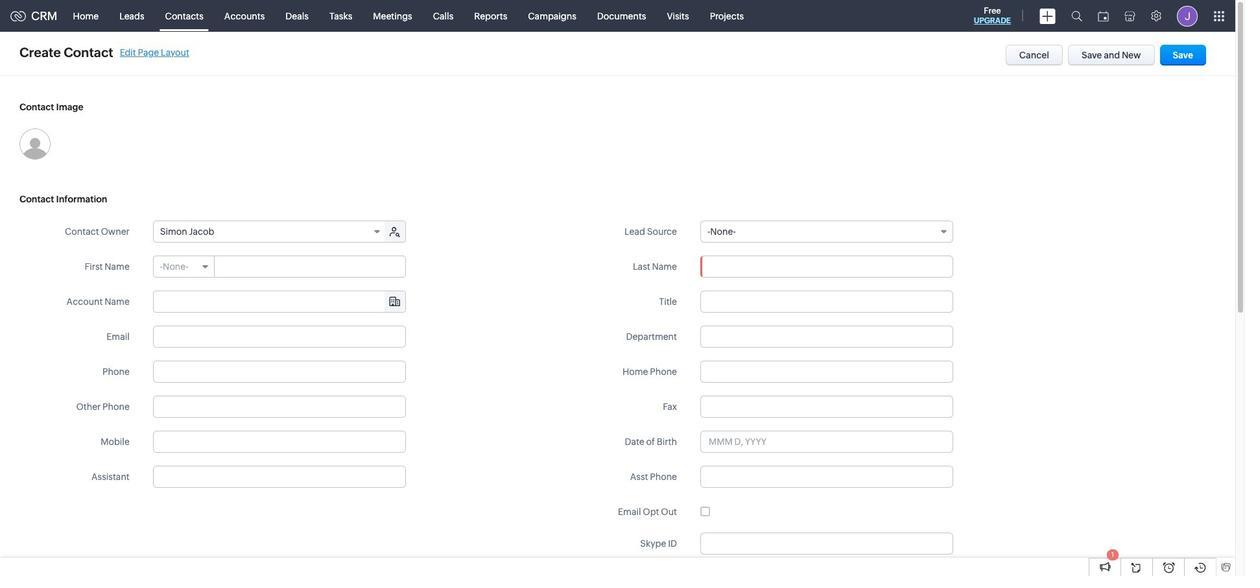 Task type: vqa. For each thing, say whether or not it's contained in the screenshot.
Profile icon
yes



Task type: describe. For each thing, give the bounding box(es) containing it.
profile image
[[1178, 6, 1199, 26]]

search image
[[1072, 10, 1083, 21]]

image image
[[19, 128, 51, 160]]

profile element
[[1170, 0, 1206, 31]]

search element
[[1064, 0, 1091, 32]]



Task type: locate. For each thing, give the bounding box(es) containing it.
calendar image
[[1099, 11, 1110, 21]]

create menu element
[[1032, 0, 1064, 31]]

None text field
[[701, 256, 954, 278], [215, 256, 405, 277], [153, 326, 406, 348], [701, 326, 954, 348], [153, 361, 406, 383], [153, 431, 406, 453], [701, 466, 954, 488], [701, 256, 954, 278], [215, 256, 405, 277], [153, 326, 406, 348], [701, 326, 954, 348], [153, 361, 406, 383], [153, 431, 406, 453], [701, 466, 954, 488]]

None text field
[[701, 291, 954, 313], [701, 361, 954, 383], [153, 396, 406, 418], [701, 396, 954, 418], [153, 466, 406, 488], [701, 533, 954, 555], [701, 291, 954, 313], [701, 361, 954, 383], [153, 396, 406, 418], [701, 396, 954, 418], [153, 466, 406, 488], [701, 533, 954, 555]]

create menu image
[[1040, 8, 1056, 24]]

MMM D, YYYY text field
[[701, 431, 954, 453]]

None field
[[701, 221, 954, 243], [154, 221, 386, 242], [154, 256, 215, 277], [154, 291, 405, 312], [701, 221, 954, 243], [154, 221, 386, 242], [154, 256, 215, 277], [154, 291, 405, 312]]

logo image
[[10, 11, 26, 21]]



